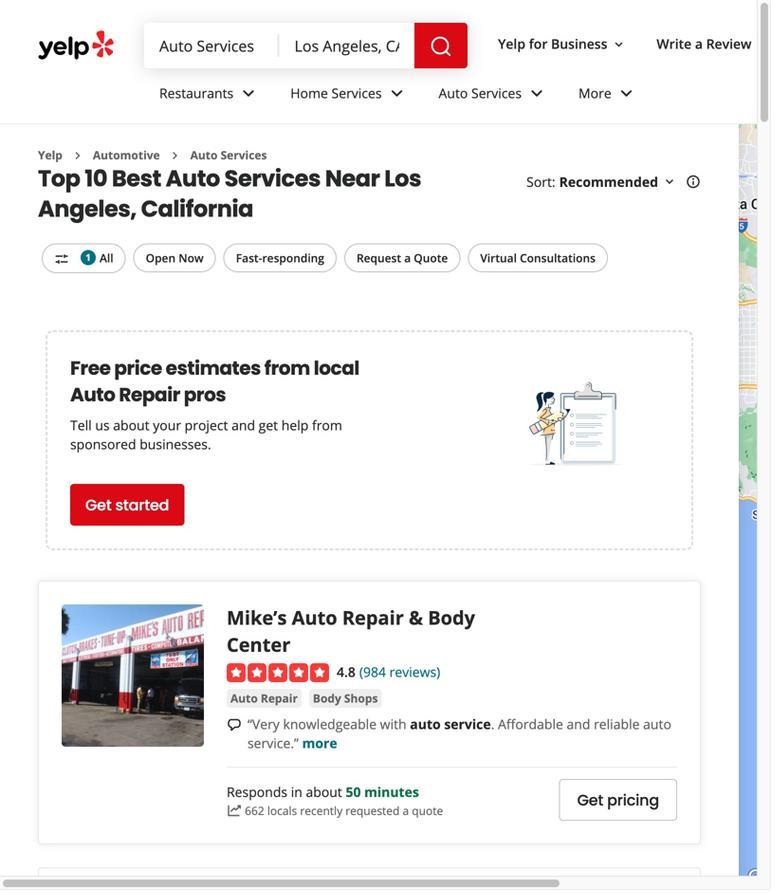 Task type: vqa. For each thing, say whether or not it's contained in the screenshot.
Consultations
yes



Task type: describe. For each thing, give the bounding box(es) containing it.
help
[[282, 416, 309, 434]]

knowledgeable
[[283, 715, 377, 733]]

auto repair
[[231, 691, 298, 706]]

1 auto from the left
[[410, 715, 441, 733]]

(984 reviews) link
[[360, 661, 441, 681]]

4.8 star rating image
[[227, 663, 329, 682]]

body shops link
[[309, 689, 382, 708]]

all
[[100, 250, 114, 266]]

quote
[[414, 250, 448, 266]]

center
[[227, 632, 291, 658]]

and inside free price estimates from local auto repair pros tell us about your project and get help from sponsored businesses.
[[232, 416, 255, 434]]

get pricing button
[[560, 779, 678, 821]]

1 horizontal spatial auto services link
[[424, 68, 564, 123]]

1 vertical spatial from
[[312, 416, 343, 434]]

Near text field
[[295, 35, 400, 56]]

request a quote button
[[345, 243, 461, 272]]

minutes
[[365, 783, 419, 801]]

request
[[357, 250, 402, 266]]

yelp for business
[[498, 35, 608, 53]]

mike's auto repair & body center image
[[62, 604, 204, 747]]

fast-
[[236, 250, 262, 266]]

1
[[86, 251, 91, 264]]

open now button
[[133, 243, 216, 272]]

auto up california
[[190, 147, 218, 163]]

(984 reviews)
[[360, 663, 441, 681]]

automotive link
[[93, 147, 160, 163]]

4.8 link
[[337, 661, 356, 681]]

near
[[325, 163, 380, 194]]

google image
[[744, 866, 772, 890]]

pricing
[[608, 790, 660, 811]]

16 info v2 image
[[686, 174, 701, 190]]

16 chevron right v2 image for auto services
[[168, 148, 183, 163]]

a for write
[[696, 35, 703, 53]]

affordable
[[498, 715, 564, 733]]

auto inside . affordable and reliable auto service."
[[644, 715, 672, 733]]

restaurants link
[[144, 68, 275, 123]]

auto inside business categories element
[[439, 84, 468, 102]]

auto repair link
[[227, 689, 302, 708]]

16 chevron down v2 image for yelp for business
[[612, 37, 627, 52]]

virtual consultations button
[[468, 243, 608, 272]]

662
[[245, 803, 265, 819]]

open now
[[146, 250, 204, 266]]

10
[[85, 163, 107, 194]]

pros
[[184, 381, 226, 408]]

"very knowledgeable with auto service
[[248, 715, 491, 733]]

auto services inside business categories element
[[439, 84, 522, 102]]

top 10 best auto services near los angeles, california
[[38, 163, 422, 225]]

free price estimates from local auto repair pros image
[[529, 377, 624, 472]]

body shops
[[313, 691, 378, 706]]

virtual consultations
[[481, 250, 596, 266]]

16 filter v2 image
[[54, 251, 69, 267]]

none field find
[[159, 35, 264, 56]]

more link
[[564, 68, 654, 123]]

automotive
[[93, 147, 160, 163]]

write
[[657, 35, 692, 53]]

a for request
[[405, 250, 411, 266]]

responds in about 50 minutes
[[227, 783, 419, 801]]

more
[[579, 84, 612, 102]]

recommended
[[560, 173, 659, 191]]

quote
[[412, 803, 443, 819]]

started
[[115, 494, 169, 516]]

yelp for business button
[[491, 27, 634, 61]]

sort:
[[527, 173, 556, 191]]

services down yelp for business
[[472, 84, 522, 102]]

shops
[[344, 691, 378, 706]]

virtual
[[481, 250, 517, 266]]

&
[[409, 604, 423, 631]]

repair inside mike's auto repair & body center
[[343, 604, 404, 631]]

0 vertical spatial from
[[265, 355, 310, 381]]

0 horizontal spatial auto services link
[[190, 147, 267, 163]]

get for get started
[[85, 494, 112, 516]]

get pricing
[[578, 790, 660, 811]]

home
[[291, 84, 328, 102]]

price
[[114, 355, 162, 381]]

service."
[[248, 734, 299, 752]]

responds
[[227, 783, 288, 801]]

1 all
[[86, 250, 114, 266]]

662 locals recently requested a quote
[[245, 803, 443, 819]]

services down restaurants link
[[221, 147, 267, 163]]

your
[[153, 416, 181, 434]]

body inside mike's auto repair & body center
[[428, 604, 476, 631]]

home services link
[[275, 68, 424, 123]]

yelp link
[[38, 147, 62, 163]]

mike's
[[227, 604, 287, 631]]

review
[[707, 35, 752, 53]]

now
[[179, 250, 204, 266]]

sponsored
[[70, 435, 136, 453]]

(984
[[360, 663, 386, 681]]

auto inside top 10 best auto services near los angeles, california
[[166, 163, 220, 194]]

local
[[314, 355, 360, 381]]



Task type: locate. For each thing, give the bounding box(es) containing it.
home services
[[291, 84, 382, 102]]

free
[[70, 355, 111, 381]]

auto services link down restaurants link
[[190, 147, 267, 163]]

california
[[141, 193, 254, 225]]

from left local
[[265, 355, 310, 381]]

1 24 chevron down v2 image from the left
[[386, 82, 409, 105]]

2 vertical spatial repair
[[261, 691, 298, 706]]

get started button
[[70, 484, 184, 526]]

get
[[259, 416, 278, 434]]

get for get pricing
[[578, 790, 604, 811]]

write a review
[[657, 35, 752, 53]]

mike's auto repair & body center link
[[227, 604, 476, 658]]

service
[[445, 715, 491, 733]]

16 chevron right v2 image for automotive
[[70, 148, 85, 163]]

auto up us
[[70, 381, 115, 408]]

about inside free price estimates from local auto repair pros tell us about your project and get help from sponsored businesses.
[[113, 416, 150, 434]]

business categories element
[[144, 68, 772, 123]]

16 chevron right v2 image right yelp 'link'
[[70, 148, 85, 163]]

0 vertical spatial repair
[[119, 381, 180, 408]]

auto right reliable
[[644, 715, 672, 733]]

1 vertical spatial get
[[578, 790, 604, 811]]

auto right mike's
[[292, 604, 338, 631]]

16 chevron down v2 image left 16 info v2 image
[[663, 174, 678, 190]]

reviews)
[[390, 663, 441, 681]]

fast-responding
[[236, 250, 325, 266]]

1 horizontal spatial from
[[312, 416, 343, 434]]

1 horizontal spatial body
[[428, 604, 476, 631]]

from right help
[[312, 416, 343, 434]]

a inside 'button'
[[405, 250, 411, 266]]

locals
[[267, 803, 297, 819]]

2 vertical spatial a
[[403, 803, 409, 819]]

fast-responding button
[[224, 243, 337, 272]]

0 vertical spatial a
[[696, 35, 703, 53]]

body inside button
[[313, 691, 342, 706]]

0 vertical spatial about
[[113, 416, 150, 434]]

yelp inside button
[[498, 35, 526, 53]]

4.8
[[337, 663, 356, 681]]

16 chevron down v2 image inside yelp for business button
[[612, 37, 627, 52]]

0 vertical spatial auto services link
[[424, 68, 564, 123]]

0 horizontal spatial 16 chevron right v2 image
[[70, 148, 85, 163]]

.
[[491, 715, 495, 733]]

auto right 'best'
[[166, 163, 220, 194]]

more
[[302, 734, 338, 752]]

1 horizontal spatial and
[[567, 715, 591, 733]]

about right us
[[113, 416, 150, 434]]

reliable
[[594, 715, 640, 733]]

1 horizontal spatial 24 chevron down v2 image
[[616, 82, 639, 105]]

write a review link
[[650, 27, 760, 61]]

auto down search image
[[439, 84, 468, 102]]

16 chevron down v2 image
[[612, 37, 627, 52], [663, 174, 678, 190]]

project
[[185, 416, 228, 434]]

2 horizontal spatial repair
[[343, 604, 404, 631]]

free price estimates from local auto repair pros tell us about your project and get help from sponsored businesses.
[[70, 355, 360, 453]]

24 chevron down v2 image for home services
[[386, 82, 409, 105]]

with
[[380, 715, 407, 733]]

auto services link
[[424, 68, 564, 123], [190, 147, 267, 163]]

1 horizontal spatial none field
[[295, 35, 400, 56]]

16 chevron down v2 image inside 'recommended' popup button
[[663, 174, 678, 190]]

auto services down search image
[[439, 84, 522, 102]]

services up the fast-responding
[[225, 163, 321, 194]]

get
[[85, 494, 112, 516], [578, 790, 604, 811]]

0 vertical spatial yelp
[[498, 35, 526, 53]]

recommended button
[[560, 173, 678, 191]]

body shops button
[[309, 689, 382, 708]]

24 chevron down v2 image
[[238, 82, 260, 105], [526, 82, 549, 105]]

2 24 chevron down v2 image from the left
[[526, 82, 549, 105]]

0 horizontal spatial about
[[113, 416, 150, 434]]

0 vertical spatial get
[[85, 494, 112, 516]]

consultations
[[520, 250, 596, 266]]

1 horizontal spatial repair
[[261, 691, 298, 706]]

yelp left 10
[[38, 147, 62, 163]]

repair left '&'
[[343, 604, 404, 631]]

restaurants
[[159, 84, 234, 102]]

us
[[95, 416, 110, 434]]

repair inside button
[[261, 691, 298, 706]]

2 auto from the left
[[644, 715, 672, 733]]

none field near
[[295, 35, 400, 56]]

24 chevron down v2 image for more
[[616, 82, 639, 105]]

1 vertical spatial body
[[313, 691, 342, 706]]

1 vertical spatial auto services
[[190, 147, 267, 163]]

none field up home services
[[295, 35, 400, 56]]

0 horizontal spatial get
[[85, 494, 112, 516]]

1 vertical spatial about
[[306, 783, 343, 801]]

repair inside free price estimates from local auto repair pros tell us about your project and get help from sponsored businesses.
[[119, 381, 180, 408]]

tell
[[70, 416, 92, 434]]

services
[[332, 84, 382, 102], [472, 84, 522, 102], [221, 147, 267, 163], [225, 163, 321, 194]]

and
[[232, 416, 255, 434], [567, 715, 591, 733]]

about
[[113, 416, 150, 434], [306, 783, 343, 801]]

open
[[146, 250, 176, 266]]

services inside top 10 best auto services near los angeles, california
[[225, 163, 321, 194]]

repair down 4.8 star rating image
[[261, 691, 298, 706]]

request a quote
[[357, 250, 448, 266]]

1 vertical spatial auto services link
[[190, 147, 267, 163]]

Find text field
[[159, 35, 264, 56]]

auto inside free price estimates from local auto repair pros tell us about your project and get help from sponsored businesses.
[[70, 381, 115, 408]]

body up knowledgeable
[[313, 691, 342, 706]]

auto right with
[[410, 715, 441, 733]]

get inside button
[[85, 494, 112, 516]]

1 vertical spatial repair
[[343, 604, 404, 631]]

0 horizontal spatial auto services
[[190, 147, 267, 163]]

auto services down restaurants link
[[190, 147, 267, 163]]

1 horizontal spatial get
[[578, 790, 604, 811]]

1 none field from the left
[[159, 35, 264, 56]]

24 chevron down v2 image inside more link
[[616, 82, 639, 105]]

0 vertical spatial and
[[232, 416, 255, 434]]

services right home
[[332, 84, 382, 102]]

recently
[[300, 803, 343, 819]]

yelp left for
[[498, 35, 526, 53]]

1 24 chevron down v2 image from the left
[[238, 82, 260, 105]]

16 chevron right v2 image right 'best'
[[168, 148, 183, 163]]

16 speech v2 image
[[227, 717, 242, 733]]

and left reliable
[[567, 715, 591, 733]]

about up recently
[[306, 783, 343, 801]]

16 chevron right v2 image
[[70, 148, 85, 163], [168, 148, 183, 163]]

and left "get"
[[232, 416, 255, 434]]

1 horizontal spatial 16 chevron down v2 image
[[663, 174, 678, 190]]

24 chevron down v2 image for auto services
[[526, 82, 549, 105]]

auto inside button
[[231, 691, 258, 706]]

responding
[[262, 250, 325, 266]]

body right '&'
[[428, 604, 476, 631]]

0 horizontal spatial 24 chevron down v2 image
[[386, 82, 409, 105]]

los
[[385, 163, 422, 194]]

24 chevron down v2 image inside auto services link
[[526, 82, 549, 105]]

none field up "restaurants"
[[159, 35, 264, 56]]

get left pricing at the bottom of page
[[578, 790, 604, 811]]

0 horizontal spatial repair
[[119, 381, 180, 408]]

24 chevron down v2 image for restaurants
[[238, 82, 260, 105]]

None field
[[159, 35, 264, 56], [295, 35, 400, 56]]

0 vertical spatial 16 chevron down v2 image
[[612, 37, 627, 52]]

1 vertical spatial 16 chevron down v2 image
[[663, 174, 678, 190]]

search image
[[430, 35, 453, 58]]

. affordable and reliable auto service."
[[248, 715, 672, 752]]

a left quote
[[405, 250, 411, 266]]

16 chevron down v2 image for recommended
[[663, 174, 678, 190]]

24 chevron down v2 image inside the home services link
[[386, 82, 409, 105]]

2 none field from the left
[[295, 35, 400, 56]]

repair up the your
[[119, 381, 180, 408]]

map region
[[555, 32, 772, 890]]

more link
[[302, 734, 338, 752]]

1 vertical spatial a
[[405, 250, 411, 266]]

0 horizontal spatial yelp
[[38, 147, 62, 163]]

1 horizontal spatial 24 chevron down v2 image
[[526, 82, 549, 105]]

1 horizontal spatial 16 chevron right v2 image
[[168, 148, 183, 163]]

1 vertical spatial yelp
[[38, 147, 62, 163]]

16 chevron down v2 image right business
[[612, 37, 627, 52]]

0 horizontal spatial body
[[313, 691, 342, 706]]

"very
[[248, 715, 280, 733]]

body
[[428, 604, 476, 631], [313, 691, 342, 706]]

from
[[265, 355, 310, 381], [312, 416, 343, 434]]

top
[[38, 163, 80, 194]]

0 horizontal spatial and
[[232, 416, 255, 434]]

get started
[[85, 494, 169, 516]]

in
[[291, 783, 303, 801]]

2 24 chevron down v2 image from the left
[[616, 82, 639, 105]]

0 horizontal spatial auto
[[410, 715, 441, 733]]

0 horizontal spatial none field
[[159, 35, 264, 56]]

get left started
[[85, 494, 112, 516]]

for
[[529, 35, 548, 53]]

0 vertical spatial body
[[428, 604, 476, 631]]

a right the write
[[696, 35, 703, 53]]

angeles,
[[38, 193, 137, 225]]

1 vertical spatial and
[[567, 715, 591, 733]]

1 horizontal spatial yelp
[[498, 35, 526, 53]]

24 chevron down v2 image right more on the right
[[616, 82, 639, 105]]

24 chevron down v2 image right "restaurants"
[[238, 82, 260, 105]]

yelp for yelp for business
[[498, 35, 526, 53]]

50
[[346, 783, 361, 801]]

a left quote at the right
[[403, 803, 409, 819]]

auto services link down for
[[424, 68, 564, 123]]

0 horizontal spatial 24 chevron down v2 image
[[238, 82, 260, 105]]

get inside button
[[578, 790, 604, 811]]

filters group
[[38, 243, 612, 273]]

1 horizontal spatial about
[[306, 783, 343, 801]]

auto repair button
[[227, 689, 302, 708]]

yelp for yelp 'link'
[[38, 147, 62, 163]]

16 trending v2 image
[[227, 803, 242, 819]]

24 chevron down v2 image right home services
[[386, 82, 409, 105]]

24 chevron down v2 image inside restaurants link
[[238, 82, 260, 105]]

and inside . affordable and reliable auto service."
[[567, 715, 591, 733]]

None search field
[[144, 23, 472, 68]]

0 vertical spatial auto services
[[439, 84, 522, 102]]

0 horizontal spatial from
[[265, 355, 310, 381]]

businesses.
[[140, 435, 211, 453]]

0 horizontal spatial 16 chevron down v2 image
[[612, 37, 627, 52]]

best
[[112, 163, 161, 194]]

estimates
[[166, 355, 261, 381]]

a
[[696, 35, 703, 53], [405, 250, 411, 266], [403, 803, 409, 819]]

24 chevron down v2 image
[[386, 82, 409, 105], [616, 82, 639, 105]]

2 16 chevron right v2 image from the left
[[168, 148, 183, 163]]

mike's auto repair & body center
[[227, 604, 476, 658]]

auto inside mike's auto repair & body center
[[292, 604, 338, 631]]

1 horizontal spatial auto
[[644, 715, 672, 733]]

24 chevron down v2 image down for
[[526, 82, 549, 105]]

auto up the 16 speech v2 "image"
[[231, 691, 258, 706]]

requested
[[346, 803, 400, 819]]

1 16 chevron right v2 image from the left
[[70, 148, 85, 163]]

1 horizontal spatial auto services
[[439, 84, 522, 102]]



